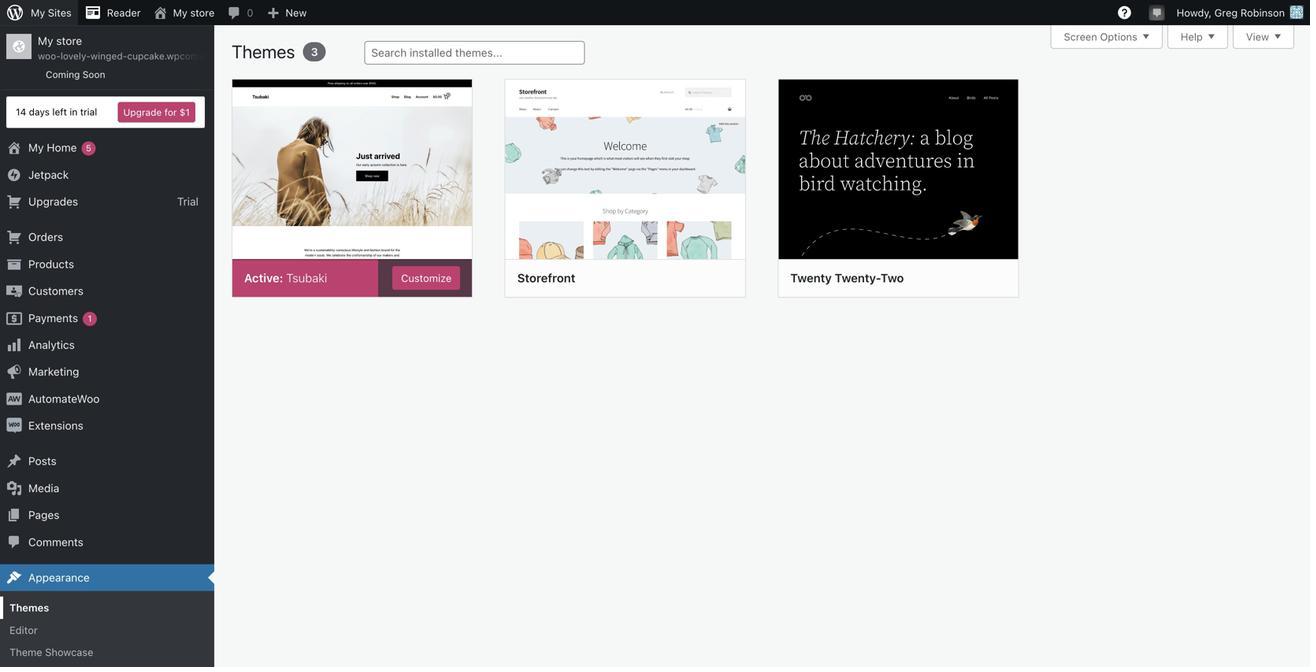 Task type: locate. For each thing, give the bounding box(es) containing it.
trial
[[177, 195, 199, 208]]

orders
[[28, 231, 63, 244]]

0 horizontal spatial store
[[56, 34, 82, 47]]

upgrade for $1
[[123, 107, 190, 118]]

my home 5
[[28, 141, 91, 154]]

appearance
[[28, 571, 90, 584]]

customers link
[[0, 278, 214, 305]]

upgrade
[[123, 107, 162, 118]]

my up woo-
[[38, 34, 53, 47]]

howdy,
[[1177, 7, 1212, 19]]

two
[[881, 271, 904, 285]]

editor
[[9, 624, 38, 636]]

1 horizontal spatial store
[[190, 7, 215, 19]]

my inside my store woo-lovely-winged-cupcake.wpcomstaging.com coming soon
[[38, 34, 53, 47]]

my for my store woo-lovely-winged-cupcake.wpcomstaging.com coming soon
[[38, 34, 53, 47]]

0
[[247, 7, 253, 19]]

customers
[[28, 284, 84, 297]]

comments link
[[0, 529, 214, 556]]

theme
[[9, 647, 42, 658]]

my store woo-lovely-winged-cupcake.wpcomstaging.com coming soon
[[38, 34, 253, 80]]

toolbar navigation
[[0, 0, 1310, 28]]

themes
[[232, 41, 299, 62], [9, 602, 49, 614]]

store for my store
[[190, 7, 215, 19]]

store
[[190, 7, 215, 19], [56, 34, 82, 47]]

themes inside main menu navigation
[[9, 602, 49, 614]]

left
[[52, 107, 67, 118]]

activate link
[[866, 266, 922, 290]]

my up cupcake.wpcomstaging.com
[[173, 7, 187, 19]]

my for my sites
[[31, 7, 45, 19]]

0 vertical spatial store
[[190, 7, 215, 19]]

twenty twenty-two
[[790, 271, 904, 285]]

my for my home 5
[[28, 141, 44, 154]]

automatewoo link
[[0, 386, 214, 412]]

comments
[[28, 536, 83, 549]]

themes link
[[0, 597, 214, 619]]

activate
[[875, 272, 913, 284]]

1 horizontal spatial themes
[[232, 41, 299, 62]]

my inside "link"
[[173, 7, 187, 19]]

store inside my store woo-lovely-winged-cupcake.wpcomstaging.com coming soon
[[56, 34, 82, 47]]

jetpack link
[[0, 161, 214, 188]]

store inside "link"
[[190, 7, 215, 19]]

store left 0 link
[[190, 7, 215, 19]]

analytics
[[28, 338, 75, 351]]

my sites
[[31, 7, 72, 19]]

posts link
[[0, 448, 214, 475]]

twenty
[[790, 271, 832, 285]]

help button
[[1167, 25, 1228, 49]]

winged-
[[91, 51, 127, 62]]

media
[[28, 482, 59, 495]]

my left sites
[[31, 7, 45, 19]]

14 days left in trial
[[16, 107, 97, 118]]

payments
[[28, 311, 78, 324]]

howdy, greg robinson
[[1177, 7, 1285, 19]]

my store link
[[147, 0, 221, 25]]

products link
[[0, 251, 214, 278]]

appearance link
[[0, 564, 214, 591]]

3
[[311, 45, 318, 58]]

my sites link
[[0, 0, 78, 25]]

soon
[[83, 69, 105, 80]]

pages link
[[0, 502, 214, 529]]

analytics link
[[0, 332, 214, 359]]

woo-
[[38, 51, 61, 62]]

notification image
[[1151, 6, 1163, 18]]

my left the home
[[28, 141, 44, 154]]

store for my store woo-lovely-winged-cupcake.wpcomstaging.com coming soon
[[56, 34, 82, 47]]

coming
[[46, 69, 80, 80]]

marketing
[[28, 365, 79, 378]]

1 vertical spatial store
[[56, 34, 82, 47]]

themes up editor on the bottom
[[9, 602, 49, 614]]

1 vertical spatial themes
[[9, 602, 49, 614]]

theme showcase link
[[0, 641, 214, 664]]

reader
[[107, 7, 141, 19]]

themes down 0
[[232, 41, 299, 62]]

marketing link
[[0, 359, 214, 386]]

in
[[70, 107, 77, 118]]

upgrade for $1 button
[[118, 102, 195, 123]]

jetpack
[[28, 168, 69, 181]]

14
[[16, 107, 26, 118]]

my
[[31, 7, 45, 19], [173, 7, 187, 19], [38, 34, 53, 47], [28, 141, 44, 154]]

active: tsubaki
[[244, 271, 327, 285]]

my inside 'link'
[[31, 7, 45, 19]]

posts
[[28, 455, 57, 468]]

editor link
[[0, 619, 214, 641]]

robinson
[[1241, 7, 1285, 19]]

customize link
[[392, 266, 460, 290]]

0 horizontal spatial themes
[[9, 602, 49, 614]]

store up lovely-
[[56, 34, 82, 47]]

orders link
[[0, 224, 214, 251]]

extensions link
[[0, 412, 214, 439]]



Task type: describe. For each thing, give the bounding box(es) containing it.
pages
[[28, 509, 59, 522]]

twenty-
[[835, 271, 881, 285]]

view button
[[1233, 25, 1294, 49]]

my for my store
[[173, 7, 187, 19]]

reader link
[[78, 0, 147, 25]]

help
[[1181, 31, 1203, 43]]

showcase
[[45, 647, 93, 658]]

screen
[[1064, 31, 1097, 43]]

products
[[28, 258, 74, 271]]

active:
[[244, 271, 283, 285]]

Search installed themes... search field
[[364, 41, 585, 65]]

new
[[286, 7, 307, 19]]

tsubaki
[[286, 271, 327, 285]]

greg
[[1215, 7, 1238, 19]]

automatewoo
[[28, 392, 100, 405]]

view
[[1246, 31, 1269, 43]]

0 link
[[221, 0, 260, 25]]

days
[[29, 107, 50, 118]]

theme showcase
[[9, 647, 93, 658]]

new link
[[260, 0, 313, 25]]

sites
[[48, 7, 72, 19]]

storefront
[[517, 271, 575, 285]]

0 vertical spatial themes
[[232, 41, 299, 62]]

screen options button
[[1051, 25, 1163, 49]]

1
[[88, 313, 92, 324]]

payments 1
[[28, 311, 92, 324]]

trial
[[80, 107, 97, 118]]

main menu navigation
[[0, 25, 253, 667]]

$1
[[180, 107, 190, 118]]

customize
[[401, 272, 452, 284]]

screen options
[[1064, 31, 1138, 43]]

cupcake.wpcomstaging.com
[[127, 51, 253, 62]]

lovely-
[[61, 51, 91, 62]]

media link
[[0, 475, 214, 502]]

home
[[47, 141, 77, 154]]

5
[[86, 143, 91, 153]]

upgrades
[[28, 195, 78, 208]]

my store
[[173, 7, 215, 19]]

extensions
[[28, 419, 83, 432]]

for
[[164, 107, 177, 118]]

options
[[1100, 31, 1138, 43]]



Task type: vqa. For each thing, say whether or not it's contained in the screenshot.
opt-ins
no



